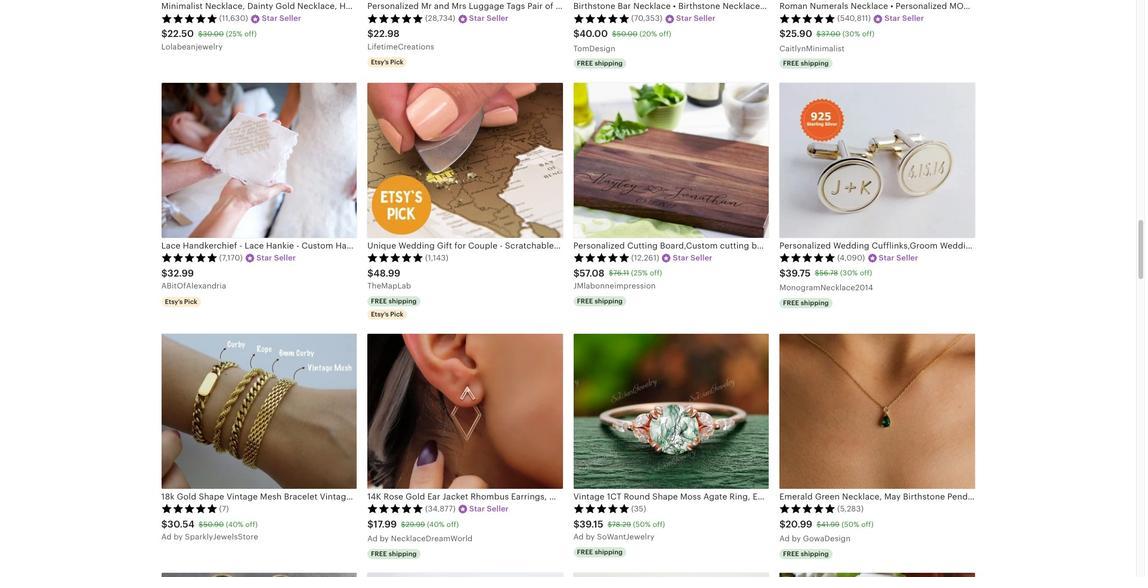 Task type: locate. For each thing, give the bounding box(es) containing it.
(7,170)
[[219, 254, 243, 263]]

a for 39.15
[[574, 533, 579, 542]]

free shipping down gowadesign
[[783, 550, 829, 558]]

shipping
[[595, 60, 623, 67], [801, 60, 829, 67], [389, 297, 417, 305], [595, 297, 623, 305], [801, 299, 829, 306], [595, 549, 623, 556], [389, 550, 417, 558], [801, 550, 829, 558]]

50.00
[[617, 30, 638, 38]]

$
[[161, 28, 168, 39], [367, 28, 374, 39], [574, 28, 580, 39], [780, 28, 786, 39], [198, 30, 203, 38], [612, 30, 617, 38], [817, 30, 821, 38], [161, 268, 168, 279], [367, 268, 374, 279], [574, 268, 580, 279], [780, 268, 786, 279], [609, 269, 613, 278], [815, 269, 820, 278], [161, 519, 168, 530], [367, 519, 374, 530], [574, 519, 580, 530], [780, 519, 786, 530], [199, 520, 203, 529], [401, 520, 406, 529], [608, 520, 612, 529], [817, 520, 821, 529]]

78.29
[[612, 520, 631, 529]]

y down 17.99
[[385, 535, 389, 544]]

$ 22.50 $ 30.00 (25% off) lolabeanjewelry
[[161, 28, 257, 51]]

0 vertical spatial (25%
[[226, 30, 242, 38]]

d inside $ 30.54 $ 50.90 (40% off) a d b y sparklyjewelsstore
[[167, 533, 172, 542]]

free down "themaplab"
[[371, 297, 387, 305]]

1 vertical spatial pick
[[184, 298, 197, 305]]

star right (11,630) at top
[[262, 14, 278, 23]]

1 vertical spatial (25%
[[631, 269, 648, 278]]

star for 57.08
[[673, 254, 689, 263]]

$ 20.99 $ 41.99 (50% off) a d b y gowadesign
[[780, 519, 874, 544]]

star seller right the (28,734)
[[469, 14, 509, 23]]

shipping down caitlynminimalist
[[801, 60, 829, 67]]

0 vertical spatial (30%
[[843, 30, 860, 38]]

star seller right (12,261)
[[673, 254, 713, 263]]

30.54
[[168, 519, 195, 530]]

free down caitlynminimalist
[[783, 60, 799, 67]]

(4,090)
[[838, 254, 865, 263]]

star seller right '(4,090)'
[[879, 254, 918, 263]]

a inside $ 30.54 $ 50.90 (40% off) a d b y sparklyjewelsstore
[[161, 533, 167, 542]]

b down 30.54
[[174, 533, 179, 542]]

2 (50% from the left
[[842, 520, 860, 529]]

seller
[[279, 14, 301, 23], [487, 14, 509, 23], [694, 14, 716, 23], [902, 14, 924, 23], [274, 254, 296, 263], [691, 254, 713, 263], [897, 254, 918, 263], [487, 505, 509, 514]]

free
[[577, 60, 593, 67], [783, 60, 799, 67], [371, 297, 387, 305], [577, 297, 593, 305], [783, 299, 799, 306], [577, 549, 593, 556], [371, 550, 387, 558], [783, 550, 799, 558]]

5 out of 5 stars image for 25.90
[[780, 13, 836, 23]]

22.98
[[374, 28, 400, 39]]

off) down (540,811)
[[862, 30, 875, 38]]

pick
[[390, 58, 404, 66], [184, 298, 197, 305], [390, 311, 404, 318]]

seller right (34,877)
[[487, 505, 509, 514]]

a for 20.99
[[780, 535, 785, 544]]

(40% up sparklyjewelsstore at the left bottom
[[226, 520, 244, 529]]

0 horizontal spatial (40%
[[226, 520, 244, 529]]

5 out of 5 stars image up 32.99
[[161, 253, 217, 263]]

0 horizontal spatial (50%
[[633, 520, 651, 529]]

star right (12,261)
[[673, 254, 689, 263]]

b for 39.15
[[586, 533, 591, 542]]

vintage 1ct round shape moss agate ring, engagement promise ring, 14k rose gold ring, handcrafted wedding ring, gemstone minimalist ring image
[[574, 334, 769, 489]]

star seller right (540,811)
[[885, 14, 924, 23]]

off) inside $ 30.54 $ 50.90 (40% off) a d b y sparklyjewelsstore
[[246, 520, 258, 529]]

free shipping down "themaplab"
[[371, 297, 417, 305]]

seller right (12,261)
[[691, 254, 713, 263]]

d
[[167, 533, 172, 542], [579, 533, 584, 542], [373, 535, 378, 544], [785, 535, 790, 544]]

d down 17.99
[[373, 535, 378, 544]]

b inside $ 17.99 $ 29.99 (40% off) a d b y necklacedreamworld
[[380, 535, 385, 544]]

(50% down (5,283)
[[842, 520, 860, 529]]

free shipping down 17.99
[[371, 550, 417, 558]]

41.99
[[821, 520, 840, 529]]

seller for 22.50
[[279, 14, 301, 23]]

off) for 40.00
[[659, 30, 672, 38]]

(25% down (12,261)
[[631, 269, 648, 278]]

d inside '$ 20.99 $ 41.99 (50% off) a d b y gowadesign'
[[785, 535, 790, 544]]

5 out of 5 stars image up 57.08
[[574, 253, 630, 263]]

star right "(7,170)"
[[257, 254, 272, 263]]

off) inside $ 17.99 $ 29.99 (40% off) a d b y necklacedreamworld
[[447, 520, 459, 529]]

1 horizontal spatial (50%
[[842, 520, 860, 529]]

(50% inside $ 39.15 $ 78.29 (50% off) a d b y sowantjewelry
[[633, 520, 651, 529]]

76.11
[[613, 269, 629, 278]]

(34,877)
[[425, 505, 456, 514]]

shipping down gowadesign
[[801, 550, 829, 558]]

star right (34,877)
[[469, 505, 485, 514]]

29.99
[[406, 520, 425, 529]]

star right (540,811)
[[885, 14, 900, 23]]

off) down (5,283)
[[861, 520, 874, 529]]

lace handkerchief - lace hankie - custom handkerchief - embroidered handkerchief - bridal handkerchief - personalized wedding handkerchief image
[[161, 83, 357, 238]]

(50% for 39.15
[[633, 520, 651, 529]]

off)
[[244, 30, 257, 38], [659, 30, 672, 38], [862, 30, 875, 38], [650, 269, 662, 278], [860, 269, 872, 278], [246, 520, 258, 529], [447, 520, 459, 529], [653, 520, 665, 529], [861, 520, 874, 529]]

off) inside $ 39.15 $ 78.29 (50% off) a d b y sowantjewelry
[[653, 520, 665, 529]]

free shipping for (35)
[[577, 549, 623, 556]]

off) down (11,630) at top
[[244, 30, 257, 38]]

off) up sparklyjewelsstore at the left bottom
[[246, 520, 258, 529]]

0 horizontal spatial (25%
[[226, 30, 242, 38]]

5 out of 5 stars image up '40.00'
[[574, 13, 630, 23]]

a for 17.99
[[367, 535, 373, 544]]

shipping for (5,283)
[[801, 550, 829, 558]]

etsy's
[[371, 58, 389, 66], [165, 298, 183, 305], [371, 311, 389, 318]]

5 out of 5 stars image for 39.15
[[574, 504, 630, 514]]

$ 32.99 abitofalexandria
[[161, 268, 226, 291]]

star seller right (11,630) at top
[[262, 14, 301, 23]]

(50% inside '$ 20.99 $ 41.99 (50% off) a d b y gowadesign'
[[842, 520, 860, 529]]

d down 30.54
[[167, 533, 172, 542]]

pick down lifetimecreations
[[390, 58, 404, 66]]

off) inside $ 22.50 $ 30.00 (25% off) lolabeanjewelry
[[244, 30, 257, 38]]

unique wedding gift for couple - scratchable travel map with push pins - made in ukraine - free shipping image
[[367, 83, 563, 238]]

etsy's down abitofalexandria
[[165, 298, 183, 305]]

b inside $ 30.54 $ 50.90 (40% off) a d b y sparklyjewelsstore
[[174, 533, 179, 542]]

pick for 22.98
[[390, 58, 404, 66]]

b down 39.15
[[586, 533, 591, 542]]

5 out of 5 stars image up 39.75
[[780, 253, 836, 263]]

5 out of 5 stars image up 17.99
[[367, 504, 424, 514]]

(50% for 20.99
[[842, 520, 860, 529]]

star right '(4,090)'
[[879, 254, 895, 263]]

48.99
[[374, 268, 401, 279]]

off) up sowantjewelry
[[653, 520, 665, 529]]

$ 17.99 $ 29.99 (40% off) a d b y necklacedreamworld
[[367, 519, 473, 544]]

5 out of 5 stars image up 22.50
[[161, 13, 217, 23]]

star seller right (34,877)
[[469, 505, 509, 514]]

off) inside $ 57.08 $ 76.11 (25% off) jmlabonneimpression
[[650, 269, 662, 278]]

free down 17.99
[[371, 550, 387, 558]]

a inside $ 39.15 $ 78.29 (50% off) a d b y sowantjewelry
[[574, 533, 579, 542]]

1 vertical spatial (30%
[[840, 269, 858, 278]]

d inside $ 17.99 $ 29.99 (40% off) a d b y necklacedreamworld
[[373, 535, 378, 544]]

off) inside $ 40.00 $ 50.00 (20% off) tomdesign
[[659, 30, 672, 38]]

off) down (12,261)
[[650, 269, 662, 278]]

off) inside '$ 20.99 $ 41.99 (50% off) a d b y gowadesign'
[[861, 520, 874, 529]]

2 (40% from the left
[[427, 520, 445, 529]]

(30% down (540,811)
[[843, 30, 860, 38]]

b
[[174, 533, 179, 542], [586, 533, 591, 542], [380, 535, 385, 544], [792, 535, 797, 544]]

y inside '$ 20.99 $ 41.99 (50% off) a d b y gowadesign'
[[797, 535, 801, 544]]

etsy's pick down "themaplab"
[[371, 311, 404, 318]]

b down 20.99
[[792, 535, 797, 544]]

gowadesign
[[803, 535, 851, 544]]

5 out of 5 stars image up 48.99
[[367, 253, 424, 263]]

(40% up the necklacedreamworld
[[427, 520, 445, 529]]

jmlabonneimpression
[[574, 282, 656, 291]]

y down 39.15
[[591, 533, 595, 542]]

b inside '$ 20.99 $ 41.99 (50% off) a d b y gowadesign'
[[792, 535, 797, 544]]

(25% for 57.08
[[631, 269, 648, 278]]

seller right '(4,090)'
[[897, 254, 918, 263]]

free down 20.99
[[783, 550, 799, 558]]

$ 39.15 $ 78.29 (50% off) a d b y sowantjewelry
[[574, 519, 665, 542]]

seller right (70,353)
[[694, 14, 716, 23]]

necklacedreamworld
[[391, 535, 473, 544]]

off) right (20% at the top right of the page
[[659, 30, 672, 38]]

etsy's pick down lifetimecreations
[[371, 58, 404, 66]]

y for 30.54
[[179, 533, 183, 542]]

(5,283)
[[838, 505, 864, 514]]

off) inside $ 25.90 $ 37.00 (30% off) caitlynminimalist
[[862, 30, 875, 38]]

(12,261)
[[631, 254, 659, 263]]

shipping down "themaplab"
[[389, 297, 417, 305]]

(30%
[[843, 30, 860, 38], [840, 269, 858, 278]]

d down 39.15
[[579, 533, 584, 542]]

y inside $ 39.15 $ 78.29 (50% off) a d b y sowantjewelry
[[591, 533, 595, 542]]

y inside $ 30.54 $ 50.90 (40% off) a d b y sparklyjewelsstore
[[179, 533, 183, 542]]

free down 57.08
[[577, 297, 593, 305]]

d inside $ 39.15 $ 78.29 (50% off) a d b y sowantjewelry
[[579, 533, 584, 542]]

free shipping
[[577, 60, 623, 67], [783, 60, 829, 67], [371, 297, 417, 305], [577, 297, 623, 305], [783, 299, 829, 306], [577, 549, 623, 556], [371, 550, 417, 558], [783, 550, 829, 558]]

57.08
[[580, 268, 605, 279]]

1 horizontal spatial (25%
[[631, 269, 648, 278]]

1 vertical spatial etsy's
[[165, 298, 183, 305]]

1 horizontal spatial (40%
[[427, 520, 445, 529]]

pick down abitofalexandria
[[184, 298, 197, 305]]

seller right (540,811)
[[902, 14, 924, 23]]

1 (40% from the left
[[226, 520, 244, 529]]

free for (4,090)
[[783, 299, 799, 306]]

etsy's pick
[[371, 58, 404, 66], [165, 298, 197, 305], [371, 311, 404, 318]]

free shipping for (12,261)
[[577, 297, 623, 305]]

off) down (34,877)
[[447, 520, 459, 529]]

5 out of 5 stars image up 25.90
[[780, 13, 836, 23]]

personalized wedding cufflinks,groom wedding cufflinks,date and initials cufflinks,engraved cufflinks,elegant monogrammed cufflinks image
[[780, 83, 975, 238]]

shipping for (34,877)
[[389, 550, 417, 558]]

0 vertical spatial etsy's
[[371, 58, 389, 66]]

(25% down (11,630) at top
[[226, 30, 242, 38]]

shipping down jmlabonneimpression
[[595, 297, 623, 305]]

(25%
[[226, 30, 242, 38], [631, 269, 648, 278]]

0 vertical spatial etsy's pick
[[371, 58, 404, 66]]

seller right "(7,170)"
[[274, 254, 296, 263]]

a inside '$ 20.99 $ 41.99 (50% off) a d b y gowadesign'
[[780, 535, 785, 544]]

seller right the (28,734)
[[487, 14, 509, 23]]

y inside $ 17.99 $ 29.99 (40% off) a d b y necklacedreamworld
[[385, 535, 389, 544]]

shipping down monogramnecklace2014
[[801, 299, 829, 306]]

(30% inside $ 25.90 $ 37.00 (30% off) caitlynminimalist
[[843, 30, 860, 38]]

etsy's for 32.99
[[165, 298, 183, 305]]

etsy's down lifetimecreations
[[371, 58, 389, 66]]

y for 20.99
[[797, 535, 801, 544]]

off) down '(4,090)'
[[860, 269, 872, 278]]

b inside $ 39.15 $ 78.29 (50% off) a d b y sowantjewelry
[[586, 533, 591, 542]]

5 out of 5 stars image
[[161, 13, 217, 23], [367, 13, 424, 23], [574, 13, 630, 23], [780, 13, 836, 23], [161, 253, 217, 263], [367, 253, 424, 263], [574, 253, 630, 263], [780, 253, 836, 263], [161, 504, 217, 514], [367, 504, 424, 514], [574, 504, 630, 514], [780, 504, 836, 514]]

seller for 17.99
[[487, 505, 509, 514]]

(40% inside $ 17.99 $ 29.99 (40% off) a d b y necklacedreamworld
[[427, 520, 445, 529]]

d for 30.54
[[167, 533, 172, 542]]

seller for 39.75
[[897, 254, 918, 263]]

etsy's pick down abitofalexandria
[[165, 298, 197, 305]]

star for 17.99
[[469, 505, 485, 514]]

y
[[179, 533, 183, 542], [591, 533, 595, 542], [385, 535, 389, 544], [797, 535, 801, 544]]

(40% for 17.99
[[427, 520, 445, 529]]

$ 57.08 $ 76.11 (25% off) jmlabonneimpression
[[574, 268, 662, 291]]

(50%
[[633, 520, 651, 529], [842, 520, 860, 529]]

(40% inside $ 30.54 $ 50.90 (40% off) a d b y sparklyjewelsstore
[[226, 520, 244, 529]]

star seller right "(7,170)"
[[257, 254, 296, 263]]

etsy's down "themaplab"
[[371, 311, 389, 318]]

star seller
[[262, 14, 301, 23], [469, 14, 509, 23], [676, 14, 716, 23], [885, 14, 924, 23], [257, 254, 296, 263], [673, 254, 713, 263], [879, 254, 918, 263], [469, 505, 509, 514]]

(40%
[[226, 520, 244, 529], [427, 520, 445, 529]]

b for 20.99
[[792, 535, 797, 544]]

etsy's pick for 32.99
[[165, 298, 197, 305]]

off) inside $ 39.75 $ 56.78 (30% off) monogramnecklace2014
[[860, 269, 872, 278]]

(30% inside $ 39.75 $ 56.78 (30% off) monogramnecklace2014
[[840, 269, 858, 278]]

y down 30.54
[[179, 533, 183, 542]]

monogramnecklace2014
[[780, 284, 873, 293]]

$ inside $ 22.98 lifetimecreations
[[367, 28, 374, 39]]

pick for 32.99
[[184, 298, 197, 305]]

a inside $ 17.99 $ 29.99 (40% off) a d b y necklacedreamworld
[[367, 535, 373, 544]]

free shipping down 39.15
[[577, 549, 623, 556]]

free down 39.15
[[577, 549, 593, 556]]

(25% inside $ 57.08 $ 76.11 (25% off) jmlabonneimpression
[[631, 269, 648, 278]]

d down 20.99
[[785, 535, 790, 544]]

unique mother of the bride gift from groom - square keepsake box - thank you for raising an incredible woman - mother-in-law wedding gift image
[[780, 573, 975, 577]]

star
[[262, 14, 278, 23], [469, 14, 485, 23], [676, 14, 692, 23], [885, 14, 900, 23], [257, 254, 272, 263], [673, 254, 689, 263], [879, 254, 895, 263], [469, 505, 485, 514]]

1 (50% from the left
[[633, 520, 651, 529]]

star seller for 17.99
[[469, 505, 509, 514]]

(50% down (35)
[[633, 520, 651, 529]]

5 out of 5 stars image up 39.15
[[574, 504, 630, 514]]

real leaf earrings, 18k gold leaf earrings, gold earrings dangle, gold dangle earrings, drop statement earrings, boho earrings, gift for her image
[[161, 573, 357, 577]]

seller right (11,630) at top
[[279, 14, 301, 23]]

star seller right (70,353)
[[676, 14, 716, 23]]

(25% inside $ 22.50 $ 30.00 (25% off) lolabeanjewelry
[[226, 30, 242, 38]]

b down 17.99
[[380, 535, 385, 544]]

free down 39.75
[[783, 299, 799, 306]]

30.00
[[203, 30, 224, 38]]

a
[[161, 533, 167, 542], [574, 533, 579, 542], [367, 535, 373, 544], [780, 535, 785, 544]]

free down the tomdesign
[[577, 60, 593, 67]]

emerald green necklace, may birthstone pendant, gold filled emerald necklace, tiny silver teardrop emearld necklace image
[[780, 334, 975, 489]]

free shipping down jmlabonneimpression
[[577, 297, 623, 305]]

pick down "themaplab"
[[390, 311, 404, 318]]

off) for 17.99
[[447, 520, 459, 529]]

39.75
[[786, 268, 811, 279]]

5 out of 5 stars image up 30.54
[[161, 504, 217, 514]]

(30% down '(4,090)'
[[840, 269, 858, 278]]

y down 20.99
[[797, 535, 801, 544]]

shipping down sowantjewelry
[[595, 549, 623, 556]]

0 vertical spatial pick
[[390, 58, 404, 66]]

free shipping down monogramnecklace2014
[[783, 299, 829, 306]]

18k gold shape vintage mesh bracelet vintage jewelry gold bracelet stainless steel waterproof anti tarnish gold jewelry gift mom bracelet image
[[161, 334, 357, 489]]

star right (70,353)
[[676, 14, 692, 23]]

shipping down $ 17.99 $ 29.99 (40% off) a d b y necklacedreamworld
[[389, 550, 417, 558]]

1 vertical spatial etsy's pick
[[165, 298, 197, 305]]

lifetimecreations
[[367, 42, 434, 51]]

abitofalexandria
[[161, 282, 226, 291]]

5 out of 5 stars image up 20.99
[[780, 504, 836, 514]]

star for 25.90
[[885, 14, 900, 23]]



Task type: vqa. For each thing, say whether or not it's contained in the screenshot.
the "4."
no



Task type: describe. For each thing, give the bounding box(es) containing it.
5 out of 5 stars image for 22.50
[[161, 13, 217, 23]]

star for 22.50
[[262, 14, 278, 23]]

(30% for 39.75
[[840, 269, 858, 278]]

sparklyjewelsstore
[[185, 533, 258, 542]]

free for (12,261)
[[577, 297, 593, 305]]

star for 39.75
[[879, 254, 895, 263]]

40.00
[[580, 28, 608, 39]]

$ 30.54 $ 50.90 (40% off) a d b y sparklyjewelsstore
[[161, 519, 258, 542]]

(70,353)
[[631, 14, 663, 23]]

seller for 57.08
[[691, 254, 713, 263]]

b for 17.99
[[380, 535, 385, 544]]

$ 40.00 $ 50.00 (20% off) tomdesign
[[574, 28, 672, 53]]

5 out of 5 stars image for 30.54
[[161, 504, 217, 514]]

50.90
[[203, 520, 224, 529]]

2 vertical spatial etsy's pick
[[371, 311, 404, 318]]

20.99
[[786, 519, 813, 530]]

free shipping for (34,877)
[[371, 550, 417, 558]]

2 vertical spatial pick
[[390, 311, 404, 318]]

(25% for 22.50
[[226, 30, 242, 38]]

etsy's pick for 22.98
[[371, 58, 404, 66]]

seller for 25.90
[[902, 14, 924, 23]]

shipping for (35)
[[595, 549, 623, 556]]

off) for 22.50
[[244, 30, 257, 38]]

shipping down the tomdesign
[[595, 60, 623, 67]]

off) for 20.99
[[861, 520, 874, 529]]

$ 48.99 themaplab
[[367, 268, 411, 291]]

22.50
[[168, 28, 194, 39]]

free for (34,877)
[[371, 550, 387, 558]]

themaplab
[[367, 282, 411, 291]]

shipping for (1,143)
[[389, 297, 417, 305]]

$ inside $ 48.99 themaplab
[[367, 268, 374, 279]]

(30% for 25.90
[[843, 30, 860, 38]]

a for 30.54
[[161, 533, 167, 542]]

star right the (28,734)
[[469, 14, 485, 23]]

(20%
[[640, 30, 657, 38]]

free shipping for (5,283)
[[783, 550, 829, 558]]

$ 22.98 lifetimecreations
[[367, 28, 434, 51]]

$ 25.90 $ 37.00 (30% off) caitlynminimalist
[[780, 28, 875, 53]]

y for 39.15
[[591, 533, 595, 542]]

free for (1,143)
[[371, 297, 387, 305]]

star seller for 25.90
[[885, 14, 924, 23]]

39.15
[[580, 519, 603, 530]]

(28,734)
[[425, 14, 456, 23]]

(35)
[[631, 505, 646, 514]]

25.90
[[786, 28, 812, 39]]

2 vertical spatial etsy's
[[371, 311, 389, 318]]

off) for 39.15
[[653, 520, 665, 529]]

star for 40.00
[[676, 14, 692, 23]]

lolabeanjewelry
[[161, 42, 223, 51]]

5 out of 5 stars image for 40.00
[[574, 13, 630, 23]]

star seller for 40.00
[[676, 14, 716, 23]]

off) for 25.90
[[862, 30, 875, 38]]

sowantjewelry
[[597, 533, 655, 542]]

y for 17.99
[[385, 535, 389, 544]]

d for 39.15
[[579, 533, 584, 542]]

star seller for 39.75
[[879, 254, 918, 263]]

d for 17.99
[[373, 535, 378, 544]]

(40% for 30.54
[[226, 520, 244, 529]]

free for (35)
[[577, 549, 593, 556]]

shipping for (12,261)
[[595, 297, 623, 305]]

(7)
[[219, 505, 229, 514]]

off) for 30.54
[[246, 520, 258, 529]]

$ inside $ 32.99 abitofalexandria
[[161, 268, 168, 279]]

caitlynminimalist
[[780, 44, 845, 53]]

free for (5,283)
[[783, 550, 799, 558]]

free shipping for (1,143)
[[371, 297, 417, 305]]

tomdesign
[[574, 44, 616, 53]]

(11,630)
[[219, 14, 248, 23]]

(1,143)
[[425, 254, 449, 263]]

32.99
[[168, 268, 194, 279]]

off) for 39.75
[[860, 269, 872, 278]]

b for 30.54
[[174, 533, 179, 542]]

5 out of 5 stars image up 22.98
[[367, 13, 424, 23]]

free shipping down caitlynminimalist
[[783, 60, 829, 67]]

5 out of 5 stars image for 20.99
[[780, 504, 836, 514]]

d for 20.99
[[785, 535, 790, 544]]

off) for 57.08
[[650, 269, 662, 278]]

$ 39.75 $ 56.78 (30% off) monogramnecklace2014
[[780, 268, 873, 293]]

seller for 40.00
[[694, 14, 716, 23]]

37.00
[[821, 30, 841, 38]]

56.78
[[820, 269, 838, 278]]

free shipping for (4,090)
[[783, 299, 829, 306]]

shipping for (4,090)
[[801, 299, 829, 306]]

dainty raw sapphire earrings • gold filled • delicate september birthstone stud earrings • virgo gift  • 24k dip • handmade image
[[367, 573, 563, 577]]

star seller for 22.50
[[262, 14, 301, 23]]

(540,811)
[[838, 14, 871, 23]]

17.99
[[374, 519, 397, 530]]

personalized cutting board,custom cutting board, engraved cutting board, housewarming gifts, wedding gifts, christmas gift image
[[574, 83, 769, 238]]

free shipping down the tomdesign
[[577, 60, 623, 67]]

5 out of 5 stars image for 39.75
[[780, 253, 836, 263]]

star seller for 57.08
[[673, 254, 713, 263]]

14k rose gold ear jacket rhombus earrings, geometric earring, dainty pair earrings, special design earrings by neckacedreamworld image
[[367, 334, 563, 489]]

5 out of 5 stars image for 57.08
[[574, 253, 630, 263]]

14k rose gold engagement ring - pearl engagement ring - diamond engagement ring - dainty ring - pearl jewelry - 14k gold ring - pearl ring image
[[574, 573, 769, 577]]

5 out of 5 stars image for 17.99
[[367, 504, 424, 514]]

etsy's for 22.98
[[371, 58, 389, 66]]



